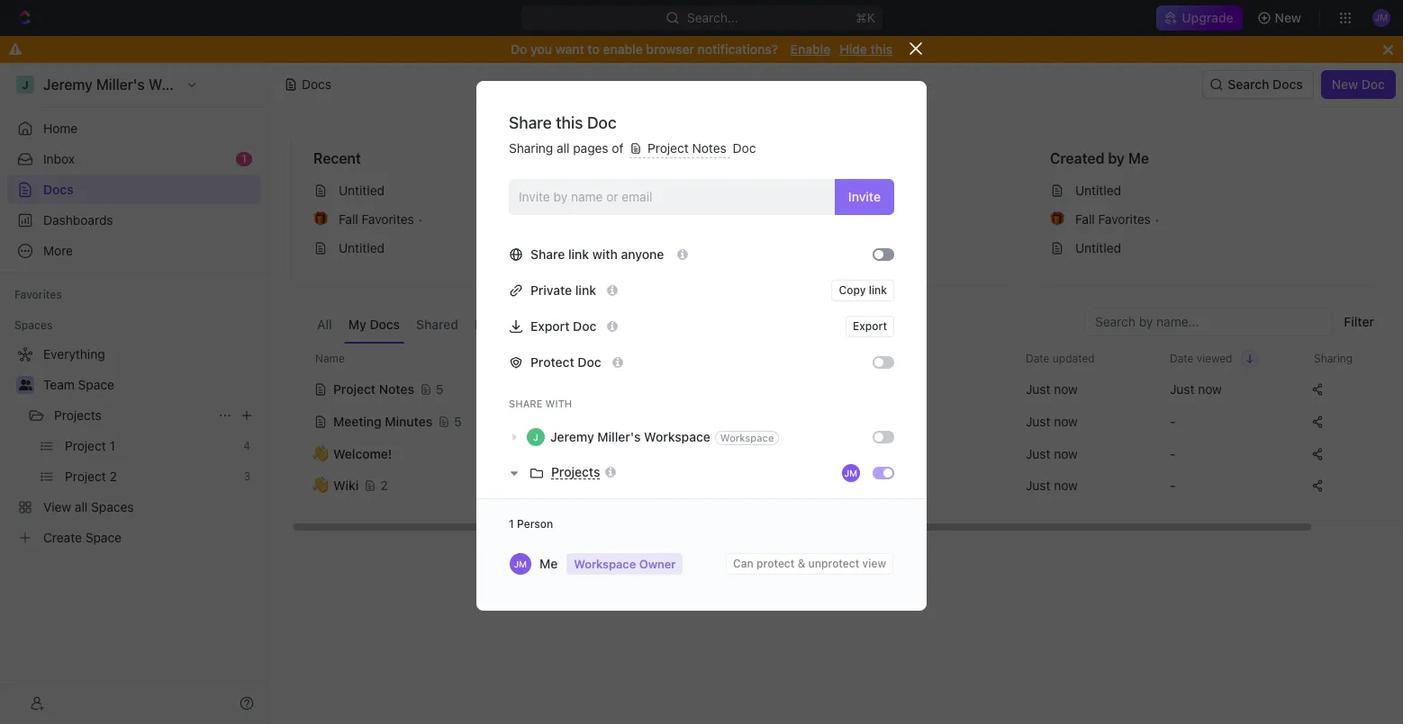 Task type: locate. For each thing, give the bounding box(es) containing it.
viewed
[[1197, 352, 1232, 365]]

1 date from the left
[[1026, 352, 1050, 365]]

0 horizontal spatial 5
[[436, 381, 444, 397]]

favorites inside "button"
[[14, 288, 62, 302]]

just now for meeting minutes
[[1026, 414, 1078, 429]]

1 vertical spatial new
[[1332, 77, 1358, 92]]

🎁 down recent
[[313, 213, 328, 226]]

docs right search
[[1273, 77, 1303, 92]]

docs
[[302, 77, 331, 92], [1273, 77, 1303, 92], [43, 182, 74, 197], [370, 317, 400, 332]]

2 fall favorites • from the left
[[1075, 212, 1160, 227]]

docs inside button
[[1273, 77, 1303, 92]]

just for meeting minutes
[[1026, 414, 1050, 429]]

with
[[592, 246, 618, 262], [545, 398, 572, 409]]

projects
[[54, 408, 102, 423], [551, 465, 600, 480]]

row containing meeting minutes
[[291, 404, 1403, 440]]

share up 'sharing all pages of'
[[509, 113, 552, 132]]

5
[[436, 381, 444, 397], [454, 414, 462, 429]]

0 horizontal spatial export
[[530, 318, 570, 334]]

1 horizontal spatial jm
[[845, 468, 857, 479]]

notes inside row
[[379, 381, 414, 397]]

team space
[[43, 377, 114, 393]]

Search by name... text field
[[1095, 309, 1322, 336]]

0 vertical spatial 1
[[241, 152, 247, 166]]

2 row from the top
[[291, 371, 1403, 408]]

this
[[870, 41, 892, 57], [556, 113, 583, 132]]

0 horizontal spatial project
[[333, 381, 376, 397]]

projects for projects link
[[54, 408, 102, 423]]

date inside 'date updated' button
[[1026, 352, 1050, 365]]

user group image
[[18, 380, 32, 391]]

column header
[[291, 344, 311, 374]]

link
[[568, 246, 589, 262], [575, 282, 596, 298], [869, 283, 887, 297]]

private
[[530, 282, 572, 298], [475, 317, 516, 332]]

0 vertical spatial project notes
[[644, 140, 730, 156]]

0 horizontal spatial fall
[[339, 212, 358, 227]]

date viewed button
[[1159, 345, 1259, 373]]

owner
[[639, 557, 676, 571]]

now for wiki
[[1054, 478, 1078, 494]]

now
[[1054, 381, 1078, 397], [1198, 381, 1222, 397], [1054, 414, 1078, 429], [1054, 446, 1078, 462], [1054, 478, 1078, 494]]

docs right my
[[370, 317, 400, 332]]

1 fall favorites • from the left
[[339, 212, 423, 227]]

export doc
[[530, 318, 596, 334]]

• for created by me
[[1154, 212, 1160, 226]]

table
[[291, 344, 1403, 504]]

copy
[[839, 283, 866, 297]]

jeremy
[[550, 429, 594, 445]]

share
[[509, 113, 552, 132], [530, 246, 565, 262], [509, 398, 543, 409]]

1 horizontal spatial this
[[870, 41, 892, 57]]

0 vertical spatial this
[[870, 41, 892, 57]]

1 horizontal spatial with
[[592, 246, 618, 262]]

4 row from the top
[[291, 438, 1403, 471]]

fall for created by me
[[1075, 212, 1095, 227]]

🎁
[[313, 213, 328, 226], [1050, 213, 1064, 226]]

fall favorites • down by
[[1075, 212, 1160, 227]]

1 • from the left
[[418, 212, 423, 226]]

date updated button
[[1015, 345, 1106, 373]]

fall down "created" at the right of the page
[[1075, 212, 1095, 227]]

1
[[241, 152, 247, 166], [509, 517, 514, 531]]

me right by
[[1128, 150, 1149, 167]]

1 vertical spatial project notes
[[707, 183, 786, 198]]

1 inside sidebar navigation
[[241, 152, 247, 166]]

by
[[1108, 150, 1125, 167]]

1 row from the top
[[291, 344, 1403, 374]]

share with
[[509, 398, 572, 409]]

docs link
[[7, 176, 261, 204]]

export up protect
[[530, 318, 570, 334]]

untitled link
[[306, 177, 629, 205], [1043, 177, 1366, 205], [306, 234, 629, 263], [1043, 234, 1366, 263]]

fall down recent
[[339, 212, 358, 227]]

0 vertical spatial me
[[1128, 150, 1149, 167]]

1 horizontal spatial project
[[648, 140, 689, 156]]

pages
[[573, 140, 608, 156]]

link right copy
[[869, 283, 887, 297]]

share for share link with anyone
[[530, 246, 565, 262]]

project notes inside row
[[333, 381, 414, 397]]

0 horizontal spatial me
[[539, 556, 558, 571]]

0 horizontal spatial date
[[1026, 352, 1050, 365]]

my docs
[[348, 317, 400, 332]]

notes
[[692, 140, 727, 156], [752, 183, 786, 198], [379, 381, 414, 397]]

date left viewed
[[1170, 352, 1194, 365]]

2 fall from the left
[[1075, 212, 1095, 227]]

1 horizontal spatial private
[[530, 282, 572, 298]]

tree inside sidebar navigation
[[7, 340, 261, 553]]

want
[[555, 41, 584, 57]]

to
[[588, 41, 600, 57]]

export inside dropdown button
[[853, 319, 887, 333]]

date for date updated
[[1026, 352, 1050, 365]]

do
[[511, 41, 527, 57]]

untitled
[[339, 183, 385, 198], [1075, 183, 1121, 198], [339, 240, 385, 256], [1075, 240, 1121, 256]]

date left the updated
[[1026, 352, 1050, 365]]

1 vertical spatial project
[[707, 183, 748, 198]]

2 vertical spatial project
[[333, 381, 376, 397]]

-
[[1170, 414, 1176, 429], [1170, 446, 1176, 462], [1170, 478, 1176, 494]]

0 horizontal spatial jm
[[514, 559, 527, 570]]

1 horizontal spatial fall
[[1075, 212, 1095, 227]]

2 vertical spatial notes
[[379, 381, 414, 397]]

1 🎁 from the left
[[313, 213, 328, 226]]

0 horizontal spatial •
[[418, 212, 423, 226]]

recent
[[313, 150, 361, 167]]

share for share this doc
[[509, 113, 552, 132]]

1 vertical spatial -
[[1170, 446, 1176, 462]]

0 vertical spatial -
[[1170, 414, 1176, 429]]

date for date viewed
[[1170, 352, 1194, 365]]

2 vertical spatial share
[[509, 398, 543, 409]]

tree containing team space
[[7, 340, 261, 553]]

upgrade
[[1182, 10, 1233, 25]]

share up private link
[[530, 246, 565, 262]]

team space link
[[43, 371, 258, 400]]

1 horizontal spatial 5
[[454, 414, 462, 429]]

private button
[[470, 308, 521, 344]]

fall favorites • for created by me
[[1075, 212, 1160, 227]]

link down share link with anyone
[[575, 282, 596, 298]]

tree
[[7, 340, 261, 553]]

doc
[[1361, 77, 1385, 92], [587, 113, 617, 132], [733, 140, 756, 156], [573, 318, 596, 334], [578, 354, 601, 370]]

anyone
[[621, 246, 664, 262]]

tab list
[[312, 308, 743, 344]]

my docs button
[[344, 308, 404, 344]]

1 horizontal spatial new
[[1332, 77, 1358, 92]]

1 horizontal spatial •
[[1154, 212, 1160, 226]]

link up private link
[[568, 246, 589, 262]]

1 horizontal spatial export
[[853, 319, 887, 333]]

0 horizontal spatial 🎁
[[313, 213, 328, 226]]

0 horizontal spatial 1
[[241, 152, 247, 166]]

0 horizontal spatial projects
[[54, 408, 102, 423]]

1 vertical spatial projects
[[551, 465, 600, 480]]

0 vertical spatial share
[[509, 113, 552, 132]]

1 vertical spatial sharing
[[1314, 352, 1353, 365]]

sharing
[[509, 140, 553, 156], [1314, 352, 1353, 365]]

this right hide
[[870, 41, 892, 57]]

0 vertical spatial sharing
[[509, 140, 553, 156]]

• for recent
[[418, 212, 423, 226]]

5 row from the top
[[291, 468, 1403, 504]]

1 horizontal spatial sharing
[[1314, 352, 1353, 365]]

search...
[[687, 10, 738, 25]]

this up 'sharing all pages of'
[[556, 113, 583, 132]]

do you want to enable browser notifications? enable hide this
[[511, 41, 892, 57]]

🎁 down "created" at the right of the page
[[1050, 213, 1064, 226]]

0 vertical spatial new
[[1275, 10, 1301, 25]]

fall favorites •
[[339, 212, 423, 227], [1075, 212, 1160, 227]]

0 horizontal spatial new
[[1275, 10, 1301, 25]]

1 vertical spatial share
[[530, 246, 565, 262]]

projects down team space
[[54, 408, 102, 423]]

1 fall from the left
[[339, 212, 358, 227]]

miller's
[[597, 429, 641, 445]]

new up search docs
[[1275, 10, 1301, 25]]

1 horizontal spatial fall favorites •
[[1075, 212, 1160, 227]]

1 vertical spatial this
[[556, 113, 583, 132]]

home
[[43, 121, 78, 136]]

0 horizontal spatial private
[[475, 317, 516, 332]]

1 horizontal spatial projects
[[551, 465, 600, 480]]

welcome! button
[[313, 438, 615, 471]]

all button
[[312, 308, 337, 344]]

just
[[1026, 381, 1050, 397], [1170, 381, 1195, 397], [1026, 414, 1050, 429], [1026, 446, 1050, 462], [1026, 478, 1050, 494]]

2 vertical spatial -
[[1170, 478, 1176, 494]]

1 vertical spatial 1
[[509, 517, 514, 531]]

0 vertical spatial project
[[648, 140, 689, 156]]

3 row from the top
[[291, 404, 1403, 440]]

doc for protect doc
[[578, 354, 601, 370]]

date inside the date viewed button
[[1170, 352, 1194, 365]]

0 horizontal spatial sharing
[[509, 140, 553, 156]]

5 down shared button
[[436, 381, 444, 397]]

2 vertical spatial project notes
[[333, 381, 414, 397]]

new
[[1275, 10, 1301, 25], [1332, 77, 1358, 92]]

welcome!
[[333, 446, 392, 462]]

1 vertical spatial private
[[475, 317, 516, 332]]

1 horizontal spatial notes
[[692, 140, 727, 156]]

projects down jeremy
[[551, 465, 600, 480]]

0 horizontal spatial fall favorites •
[[339, 212, 423, 227]]

private right shared at left top
[[475, 317, 516, 332]]

workspace
[[532, 317, 599, 332], [644, 429, 710, 445], [720, 432, 774, 444], [574, 557, 636, 571]]

new inside 'button'
[[1275, 10, 1301, 25]]

of
[[612, 140, 624, 156]]

share up j
[[509, 398, 543, 409]]

0 vertical spatial private
[[530, 282, 572, 298]]

projects link
[[54, 402, 211, 430]]

1 horizontal spatial 1
[[509, 517, 514, 531]]

with up jeremy
[[545, 398, 572, 409]]

0 horizontal spatial with
[[545, 398, 572, 409]]

minutes
[[385, 414, 432, 429]]

1 - from the top
[[1170, 414, 1176, 429]]

2 horizontal spatial notes
[[752, 183, 786, 198]]

1 vertical spatial 5
[[454, 414, 462, 429]]

export down copy link
[[853, 319, 887, 333]]

favorites
[[682, 150, 744, 167], [362, 212, 414, 227], [1098, 212, 1151, 227], [14, 288, 62, 302]]

workspace owner
[[574, 557, 676, 571]]

5 up welcome! button
[[454, 414, 462, 429]]

1 horizontal spatial 🎁
[[1050, 213, 1064, 226]]

1 horizontal spatial date
[[1170, 352, 1194, 365]]

date
[[1026, 352, 1050, 365], [1170, 352, 1194, 365]]

new right search docs
[[1332, 77, 1358, 92]]

sharing all pages of
[[509, 140, 627, 156]]

fall favorites • for recent
[[339, 212, 423, 227]]

docs down inbox
[[43, 182, 74, 197]]

🎁 for recent
[[313, 213, 328, 226]]

0 vertical spatial projects
[[54, 408, 102, 423]]

1 horizontal spatial me
[[1128, 150, 1149, 167]]

0 horizontal spatial this
[[556, 113, 583, 132]]

private up export doc
[[530, 282, 572, 298]]

with left 'anyone'
[[592, 246, 618, 262]]

workspace button
[[528, 308, 603, 344]]

3 - from the top
[[1170, 478, 1176, 494]]

share for share with
[[509, 398, 543, 409]]

meeting minutes
[[333, 414, 432, 429]]

export button
[[846, 316, 894, 337]]

you
[[531, 41, 552, 57]]

hide
[[840, 41, 867, 57]]

fall
[[339, 212, 358, 227], [1075, 212, 1095, 227]]

1 vertical spatial with
[[545, 398, 572, 409]]

now for meeting minutes
[[1054, 414, 1078, 429]]

cell
[[291, 373, 311, 405], [626, 373, 806, 405], [291, 405, 311, 438], [626, 405, 806, 438], [291, 438, 311, 470], [291, 470, 311, 503], [626, 470, 806, 503]]

export for export
[[853, 319, 887, 333]]

private inside button
[[475, 317, 516, 332]]

jeremy miller's workspace
[[550, 429, 710, 445]]

doc inside button
[[1361, 77, 1385, 92]]

Invite by name or email text field
[[519, 183, 828, 210]]

row
[[291, 344, 1403, 374], [291, 371, 1403, 408], [291, 404, 1403, 440], [291, 438, 1403, 471], [291, 468, 1403, 504]]

project
[[648, 140, 689, 156], [707, 183, 748, 198], [333, 381, 376, 397]]

me down person
[[539, 556, 558, 571]]

0 horizontal spatial notes
[[379, 381, 414, 397]]

export
[[530, 318, 570, 334], [853, 319, 887, 333]]

2 date from the left
[[1170, 352, 1194, 365]]

project notes
[[644, 140, 730, 156], [707, 183, 786, 198], [333, 381, 414, 397]]

projects inside sidebar navigation
[[54, 408, 102, 423]]

0 vertical spatial 5
[[436, 381, 444, 397]]

new inside button
[[1332, 77, 1358, 92]]

2 🎁 from the left
[[1050, 213, 1064, 226]]

docs inside button
[[370, 317, 400, 332]]

2 • from the left
[[1154, 212, 1160, 226]]

jm
[[845, 468, 857, 479], [514, 559, 527, 570]]

search docs button
[[1203, 70, 1314, 99]]

fall favorites • down recent
[[339, 212, 423, 227]]



Task type: describe. For each thing, give the bounding box(es) containing it.
sidebar navigation
[[0, 63, 269, 725]]

docs up recent
[[302, 77, 331, 92]]

new button
[[1250, 4, 1312, 32]]

spaces
[[14, 319, 53, 332]]

team
[[43, 377, 75, 393]]

my
[[348, 317, 366, 332]]

assigned button
[[610, 308, 674, 344]]

all
[[317, 317, 332, 332]]

5 for meeting minutes
[[454, 414, 462, 429]]

j
[[533, 432, 538, 443]]

just for wiki
[[1026, 478, 1050, 494]]

invite
[[848, 189, 881, 204]]

new doc button
[[1321, 70, 1396, 99]]

enable
[[790, 41, 831, 57]]

sharing for sharing
[[1314, 352, 1353, 365]]

dashboards
[[43, 213, 113, 228]]

name
[[315, 352, 345, 365]]

1 for 1
[[241, 152, 247, 166]]

2 - from the top
[[1170, 446, 1176, 462]]

0 vertical spatial with
[[592, 246, 618, 262]]

projects for projects dropdown button at left
[[551, 465, 600, 480]]

table containing project notes
[[291, 344, 1403, 504]]

private link
[[530, 282, 596, 298]]

link for private
[[575, 282, 596, 298]]

- for 2
[[1170, 478, 1176, 494]]

date viewed
[[1170, 352, 1232, 365]]

project notes link
[[675, 177, 998, 205]]

workspace inside workspace button
[[532, 317, 599, 332]]

created by me
[[1050, 150, 1149, 167]]

dashboards link
[[7, 206, 261, 235]]

5 for project notes
[[436, 381, 444, 397]]

1 vertical spatial jm
[[514, 559, 527, 570]]

assigned
[[615, 317, 670, 332]]

doc for new doc
[[1361, 77, 1385, 92]]

new doc
[[1332, 77, 1385, 92]]

row containing welcome!
[[291, 438, 1403, 471]]

1 person
[[509, 517, 553, 531]]

protect
[[530, 354, 574, 370]]

row containing name
[[291, 344, 1403, 374]]

docs inside 'link'
[[43, 182, 74, 197]]

0 vertical spatial notes
[[692, 140, 727, 156]]

notifications?
[[698, 41, 778, 57]]

shared button
[[412, 308, 463, 344]]

just now for project notes
[[1026, 381, 1078, 397]]

2
[[380, 478, 388, 494]]

- for 5
[[1170, 414, 1176, 429]]

all
[[557, 140, 570, 156]]

project notes inside project notes link
[[707, 183, 786, 198]]

share this doc
[[509, 113, 617, 132]]

new for new doc
[[1332, 77, 1358, 92]]

link for copy
[[869, 283, 887, 297]]

2 horizontal spatial project
[[707, 183, 748, 198]]

doc for export doc
[[573, 318, 596, 334]]

private for private link
[[530, 282, 572, 298]]

row containing wiki
[[291, 468, 1403, 504]]

new for new
[[1275, 10, 1301, 25]]

tab list containing all
[[312, 308, 743, 344]]

space
[[78, 377, 114, 393]]

just now for wiki
[[1026, 478, 1078, 494]]

meeting
[[333, 414, 382, 429]]

row containing project notes
[[291, 371, 1403, 408]]

⌘k
[[855, 10, 875, 25]]

wiki
[[333, 478, 359, 494]]

export for export doc
[[530, 318, 570, 334]]

now for project notes
[[1054, 381, 1078, 397]]

link for share
[[568, 246, 589, 262]]

enable
[[603, 41, 643, 57]]

updated
[[1053, 352, 1095, 365]]

browser
[[646, 41, 694, 57]]

protect doc
[[530, 354, 601, 370]]

home link
[[7, 114, 261, 143]]

shared
[[416, 317, 458, 332]]

copy link
[[839, 283, 887, 297]]

1 vertical spatial notes
[[752, 183, 786, 198]]

fall for recent
[[339, 212, 358, 227]]

🎁 for created by me
[[1050, 213, 1064, 226]]

0 vertical spatial jm
[[845, 468, 857, 479]]

upgrade link
[[1157, 5, 1242, 31]]

created
[[1050, 150, 1105, 167]]

1 vertical spatial me
[[539, 556, 558, 571]]

sharing for sharing all pages of
[[509, 140, 553, 156]]

search
[[1228, 77, 1269, 92]]

person
[[517, 517, 553, 531]]

inbox
[[43, 151, 75, 167]]

share link with anyone
[[530, 246, 667, 262]]

search docs
[[1228, 77, 1303, 92]]

1 for 1 person
[[509, 517, 514, 531]]

projects button
[[551, 465, 617, 480]]

favorites button
[[7, 285, 69, 306]]

date updated
[[1026, 352, 1095, 365]]

just for project notes
[[1026, 381, 1050, 397]]

private for private
[[475, 317, 516, 332]]



Task type: vqa. For each thing, say whether or not it's contained in the screenshot.
the left WITH
yes



